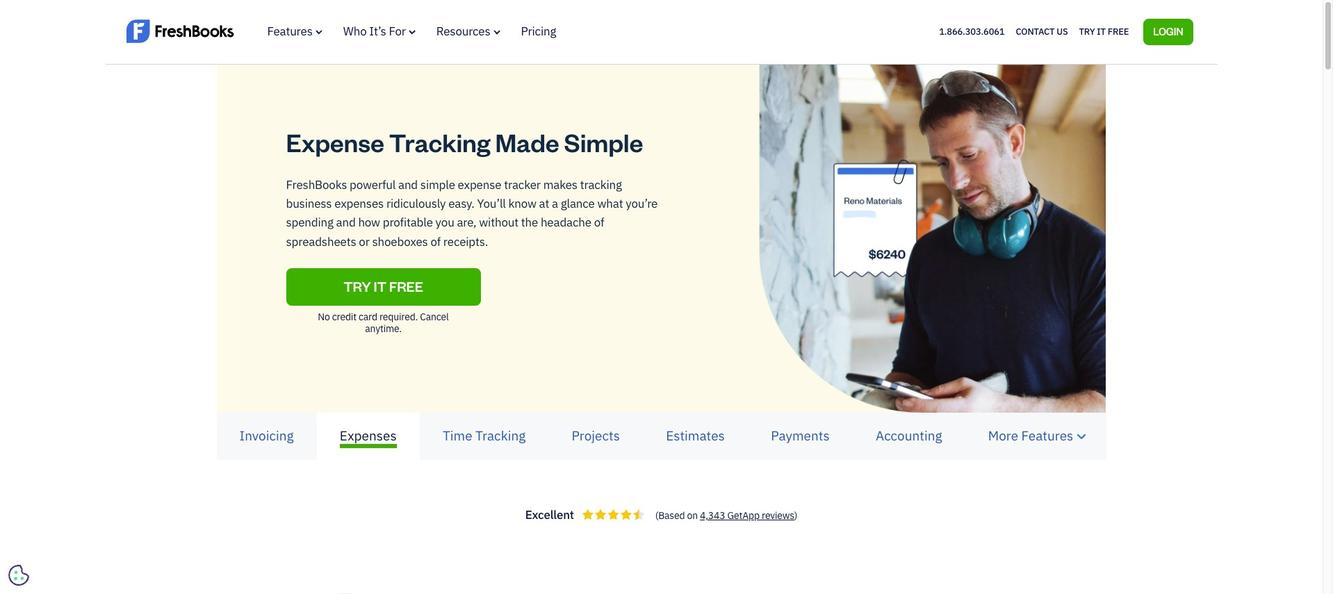 Task type: locate. For each thing, give the bounding box(es) containing it.
try it free link
[[1079, 23, 1129, 41]]

expense tracking made simple
[[286, 125, 643, 158]]

spreadsheets
[[286, 234, 356, 249]]

excellent
[[525, 508, 574, 523]]

invoicing
[[240, 428, 294, 444]]

more
[[988, 428, 1019, 444]]

0 horizontal spatial and
[[336, 215, 356, 230]]

freshbooks logo image
[[126, 18, 234, 44]]

of
[[594, 215, 604, 230], [431, 234, 441, 249]]

resources
[[436, 24, 491, 39]]

0 vertical spatial tracking
[[389, 125, 490, 158]]

ridiculously
[[386, 196, 446, 211]]

made
[[495, 125, 559, 158]]

tracking right time
[[476, 428, 526, 444]]

cookie consent banner dialog
[[10, 423, 219, 584]]

a
[[552, 196, 558, 211]]

and down expenses
[[336, 215, 356, 230]]

(based
[[655, 510, 685, 522]]

resources link
[[436, 24, 500, 39]]

and up ridiculously
[[398, 177, 418, 192]]

tracking up the simple
[[389, 125, 490, 158]]

features left who
[[267, 24, 313, 39]]

who it's for
[[343, 24, 406, 39]]

of down the you
[[431, 234, 441, 249]]

try it free
[[344, 277, 423, 295]]

0 vertical spatial and
[[398, 177, 418, 192]]

you
[[436, 215, 454, 230]]

1 vertical spatial of
[[431, 234, 441, 249]]

features
[[267, 24, 313, 39], [1022, 428, 1074, 444]]

payments link
[[748, 416, 853, 458]]

freshbooks powerful and simple expense tracker makes tracking business expenses ridiculously easy. you'll know at a glance what you're spending and how profitable you are, without the headache of spreadsheets or shoeboxes of receipts.
[[286, 177, 658, 249]]

1 horizontal spatial and
[[398, 177, 418, 192]]

required.
[[380, 311, 418, 323]]

simple
[[421, 177, 455, 192]]

you're
[[626, 196, 658, 211]]

receipts.
[[443, 234, 488, 249]]

1 vertical spatial tracking
[[476, 428, 526, 444]]

cancel
[[420, 311, 449, 323]]

who it's for link
[[343, 24, 416, 39]]

tracking for time
[[476, 428, 526, 444]]

of down what
[[594, 215, 604, 230]]

try it free link
[[286, 268, 481, 306]]

without
[[479, 215, 519, 230]]

try it free
[[1079, 26, 1129, 37]]

time
[[443, 428, 472, 444]]

features right the more
[[1022, 428, 1074, 444]]

profitable
[[383, 215, 433, 230]]

accounting
[[876, 428, 942, 444]]

1 vertical spatial features
[[1022, 428, 1074, 444]]

tracking for expense
[[389, 125, 490, 158]]

contact
[[1016, 26, 1055, 37]]

0 vertical spatial of
[[594, 215, 604, 230]]

are,
[[457, 215, 477, 230]]

4,343
[[700, 510, 725, 522]]

and
[[398, 177, 418, 192], [336, 215, 356, 230]]

tracking inside time tracking link
[[476, 428, 526, 444]]

1 horizontal spatial features
[[1022, 428, 1074, 444]]

1 vertical spatial and
[[336, 215, 356, 230]]

payments
[[771, 428, 830, 444]]

what
[[598, 196, 623, 211]]

know
[[509, 196, 537, 211]]

projects
[[572, 428, 620, 444]]

easy.
[[449, 196, 475, 211]]

the
[[521, 215, 538, 230]]

free
[[1108, 26, 1129, 37]]

tracking
[[389, 125, 490, 158], [476, 428, 526, 444]]

0 horizontal spatial features
[[267, 24, 313, 39]]

credit
[[332, 311, 357, 323]]

expenses
[[335, 196, 384, 211]]

invoicing link
[[217, 416, 317, 458]]

expenses link
[[317, 416, 420, 458]]

estimates
[[666, 428, 725, 444]]

at
[[539, 196, 549, 211]]



Task type: vqa. For each thing, say whether or not it's contained in the screenshot.
or
yes



Task type: describe. For each thing, give the bounding box(es) containing it.
1.866.303.6061 link
[[939, 26, 1005, 37]]

freshbooks
[[286, 177, 347, 192]]

anytime.
[[365, 323, 402, 335]]

tracker
[[504, 177, 541, 192]]

on
[[687, 510, 698, 522]]

accounting link
[[853, 416, 965, 458]]

0 vertical spatial features
[[267, 24, 313, 39]]

projects link
[[549, 416, 643, 458]]

or
[[359, 234, 370, 249]]

more features link
[[965, 416, 1106, 458]]

shoeboxes
[[372, 234, 428, 249]]

it's
[[369, 24, 386, 39]]

no
[[318, 311, 330, 323]]

makes
[[543, 177, 578, 192]]

1.866.303.6061
[[939, 26, 1005, 37]]

free
[[389, 277, 423, 295]]

powerful
[[350, 177, 396, 192]]

business
[[286, 196, 332, 211]]

(based on 4,343 getapp reviews )
[[655, 510, 798, 522]]

1 horizontal spatial of
[[594, 215, 604, 230]]

you'll
[[477, 196, 506, 211]]

more features
[[988, 428, 1074, 444]]

4,343 getapp reviews link
[[700, 510, 795, 522]]

4.5 stars image
[[582, 510, 644, 520]]

who
[[343, 24, 367, 39]]

how
[[358, 215, 380, 230]]

it
[[374, 277, 387, 295]]

tracking
[[580, 177, 622, 192]]

login
[[1154, 25, 1184, 37]]

it
[[1097, 26, 1106, 37]]

spending
[[286, 215, 334, 230]]

getapp
[[728, 510, 760, 522]]

expense
[[458, 177, 502, 192]]

time tracking link
[[420, 416, 549, 458]]

cookie preferences image
[[8, 565, 29, 586]]

pricing link
[[521, 24, 556, 39]]

reviews
[[762, 510, 795, 522]]

us
[[1057, 26, 1068, 37]]

)
[[795, 510, 798, 522]]

no credit card required. cancel anytime.
[[318, 311, 449, 335]]

contact us link
[[1016, 23, 1068, 41]]

pricing
[[521, 24, 556, 39]]

0 horizontal spatial of
[[431, 234, 441, 249]]

estimates link
[[643, 416, 748, 458]]

try
[[344, 277, 371, 295]]

for
[[389, 24, 406, 39]]

headache
[[541, 215, 592, 230]]

expenses
[[340, 428, 397, 444]]

features link
[[267, 24, 322, 39]]

login link
[[1144, 19, 1193, 45]]

glance
[[561, 196, 595, 211]]

try
[[1079, 26, 1095, 37]]

expense
[[286, 125, 384, 158]]

contact us
[[1016, 26, 1068, 37]]

card
[[359, 311, 377, 323]]

simple
[[564, 125, 643, 158]]

time tracking
[[443, 428, 526, 444]]



